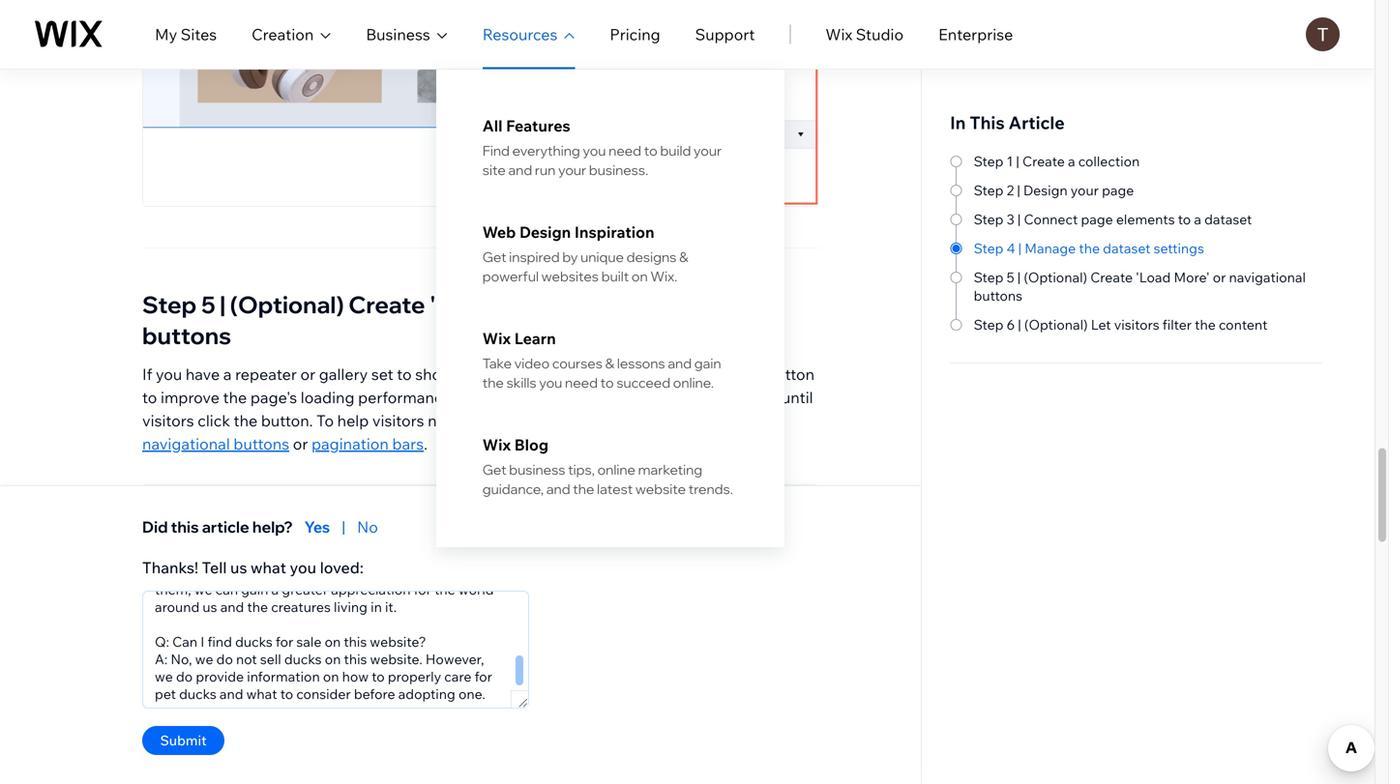 Task type: describe. For each thing, give the bounding box(es) containing it.
content
[[1219, 316, 1268, 333]]

the right filter
[[1195, 316, 1216, 333]]

or up loading
[[300, 365, 316, 384]]

web design inspiration link
[[483, 223, 738, 242]]

video
[[514, 355, 550, 372]]

wix for wix learn take video courses & lessons and gain the skills you need to succeed online.
[[483, 329, 511, 348]]

0 horizontal spatial visitors
[[142, 411, 194, 430]]

us
[[230, 558, 247, 578]]

the down step 3 | connect page elements to a dataset in the top of the page
[[1079, 240, 1100, 257]]

profile image image
[[1306, 17, 1340, 51]]

resources button
[[483, 23, 575, 46]]

wix studio
[[826, 25, 904, 44]]

click
[[198, 411, 230, 430]]

load more link
[[682, 365, 759, 384]]

items
[[623, 388, 663, 407]]

what
[[251, 558, 286, 578]]

0 horizontal spatial step 5 | (optional) create 'load more' or navigational buttons
[[142, 290, 730, 350]]

all features find everything you need to build your site and run your business.
[[483, 116, 722, 178]]

wix learn link
[[483, 329, 738, 348]]

trends.
[[689, 481, 733, 498]]

button.
[[261, 411, 313, 430]]

designs
[[627, 249, 677, 266]]

web
[[483, 223, 516, 242]]

0 vertical spatial collection
[[1078, 153, 1140, 170]]

6
[[1007, 316, 1015, 333]]

0 horizontal spatial 'load
[[430, 290, 492, 319]]

yes
[[304, 518, 330, 537]]

wix studio link
[[826, 23, 904, 46]]

latest
[[597, 481, 633, 498]]

2 horizontal spatial create
[[1090, 269, 1133, 286]]

online.
[[673, 374, 714, 391]]

to down if
[[142, 388, 157, 407]]

a up "settings"
[[1194, 211, 1201, 228]]

wix.
[[651, 268, 678, 285]]

guidance,
[[483, 481, 544, 498]]

websites
[[542, 268, 599, 285]]

find
[[483, 142, 510, 159]]

did
[[142, 518, 168, 537]]

tell
[[202, 558, 227, 578]]

help
[[337, 411, 369, 430]]

collection inside ' button to improve the page's loading performance. this allows you to hide items from displaying until visitors click the button. to help visitors navigate through various collection items, add navigational buttons or pagination bars .
[[610, 411, 680, 430]]

more
[[722, 365, 759, 384]]

to inside all features find everything you need to build your site and run your business.
[[644, 142, 658, 159]]

built
[[601, 268, 629, 285]]

through
[[493, 411, 551, 430]]

3
[[1007, 211, 1015, 228]]

business.
[[589, 162, 648, 178]]

navigational buttons link
[[142, 434, 289, 454]]

business button
[[366, 23, 448, 46]]

gallery
[[319, 365, 368, 384]]

1 horizontal spatial step 5 | (optional) create 'load more' or navigational buttons
[[974, 269, 1306, 304]]

2
[[1007, 182, 1014, 199]]

you right if
[[156, 365, 182, 384]]

or up the content
[[1213, 269, 1226, 286]]

the inside wix learn take video courses & lessons and gain the skills you need to succeed online.
[[483, 374, 504, 391]]

loved:
[[320, 558, 364, 578]]

no
[[357, 518, 378, 537]]

thanks! tell us what you loved:
[[142, 558, 364, 578]]

site
[[483, 162, 506, 178]]

performance.
[[358, 388, 455, 407]]

all
[[483, 116, 503, 135]]

show
[[415, 365, 453, 384]]

1 horizontal spatial navigational
[[593, 290, 730, 319]]

tips,
[[568, 461, 595, 478]]

the inside wix blog get business tips, online marketing guidance, and the latest website trends.
[[573, 481, 594, 498]]

article
[[202, 518, 249, 537]]

learn
[[514, 329, 556, 348]]

set
[[371, 365, 393, 384]]

have
[[186, 365, 220, 384]]

0 vertical spatial navigational
[[1229, 269, 1306, 286]]

creation
[[252, 25, 314, 44]]

items, inside ' button to improve the page's loading performance. this allows you to hide items from displaying until visitors click the button. to help visitors navigate through various collection items, add navigational buttons or pagination bars .
[[684, 411, 727, 430]]

sites
[[181, 25, 217, 44]]

to down consider
[[570, 388, 585, 407]]

step 2 | design your page
[[974, 182, 1134, 199]]

0 horizontal spatial 5
[[201, 290, 215, 319]]

blog
[[514, 435, 549, 455]]

1 ' from the left
[[678, 365, 682, 384]]

features
[[506, 116, 570, 135]]

navigational inside ' button to improve the page's loading performance. this allows you to hide items from displaying until visitors click the button. to help visitors navigate through various collection items, add navigational buttons or pagination bars .
[[142, 434, 230, 454]]

step 4 | manage the dataset settings
[[974, 240, 1204, 257]]

2 horizontal spatial buttons
[[974, 287, 1023, 304]]

online
[[597, 461, 636, 478]]

pricing link
[[610, 23, 660, 46]]

load
[[682, 365, 718, 384]]

no button
[[357, 516, 378, 539]]

0 vertical spatial 'load
[[1136, 269, 1171, 286]]

' button to improve the page's loading performance. this allows you to hide items from displaying until visitors click the button. to help visitors navigate through various collection items, add navigational buttons or pagination bars .
[[142, 365, 815, 454]]

or down websites
[[564, 290, 588, 319]]

inspiration
[[575, 223, 655, 242]]

wix for wix studio
[[826, 25, 852, 44]]

wix for wix blog get business tips, online marketing guidance, and the latest website trends.
[[483, 435, 511, 455]]

article
[[1009, 112, 1065, 134]]

submit
[[160, 732, 207, 749]]

a up step 2 | design your page
[[1068, 153, 1075, 170]]

0 vertical spatial 5
[[1007, 269, 1014, 286]]

1 horizontal spatial create
[[1023, 153, 1065, 170]]

wix blog get business tips, online marketing guidance, and the latest website trends.
[[483, 435, 733, 498]]

business
[[509, 461, 565, 478]]

everything
[[512, 142, 580, 159]]



Task type: locate. For each thing, give the bounding box(es) containing it.
'load down the powerful
[[430, 290, 492, 319]]

0 vertical spatial &
[[679, 249, 688, 266]]

0 vertical spatial get
[[483, 249, 506, 266]]

dataset down step 3 | connect page elements to a dataset in the top of the page
[[1103, 240, 1151, 257]]

get inside wix blog get business tips, online marketing guidance, and the latest website trends.
[[483, 461, 506, 478]]

repeater
[[235, 365, 297, 384]]

1 horizontal spatial need
[[609, 142, 641, 159]]

more'
[[1174, 269, 1210, 286], [496, 290, 560, 319]]

0 vertical spatial items,
[[500, 365, 543, 384]]

let
[[1091, 316, 1111, 333]]

0 vertical spatial more'
[[1174, 269, 1210, 286]]

you inside ' button to improve the page's loading performance. this allows you to hide items from displaying until visitors click the button. to help visitors navigate through various collection items, add navigational buttons or pagination bars .
[[540, 388, 566, 407]]

1 vertical spatial 5
[[201, 290, 215, 319]]

wix learn take video courses & lessons and gain the skills you need to succeed online.
[[483, 329, 721, 391]]

1 get from the top
[[483, 249, 506, 266]]

2 ' from the left
[[759, 365, 763, 384]]

studio
[[856, 25, 904, 44]]

buttons up have
[[142, 321, 231, 350]]

dataset right elements
[[1205, 211, 1252, 228]]

step 6 | (optional) let visitors filter the content
[[974, 316, 1268, 333]]

navigational up the content
[[1229, 269, 1306, 286]]

website
[[636, 481, 686, 498]]

many
[[457, 365, 496, 384]]

1 horizontal spatial buttons
[[234, 434, 289, 454]]

get up guidance,
[[483, 461, 506, 478]]

5 down 4
[[1007, 269, 1014, 286]]

0 horizontal spatial your
[[558, 162, 586, 178]]

0 horizontal spatial dataset
[[1103, 240, 1151, 257]]

and inside all features find everything you need to build your site and run your business.
[[508, 162, 532, 178]]

0 horizontal spatial design
[[519, 223, 571, 242]]

1 vertical spatial design
[[519, 223, 571, 242]]

this
[[970, 112, 1005, 134], [458, 388, 488, 407]]

2 horizontal spatial your
[[1071, 182, 1099, 199]]

pricing
[[610, 25, 660, 44]]

gain
[[694, 355, 721, 372]]

1 horizontal spatial 'load
[[1136, 269, 1171, 286]]

to up "settings"
[[1178, 211, 1191, 228]]

you down all features link
[[583, 142, 606, 159]]

create up step 2 | design your page
[[1023, 153, 1065, 170]]

(optional) up repeater
[[230, 290, 344, 319]]

visitors down 'performance.'
[[372, 411, 424, 430]]

you right what
[[290, 558, 316, 578]]

page up step 4 | manage the dataset settings
[[1081, 211, 1113, 228]]

you inside wix learn take video courses & lessons and gain the skills you need to succeed online.
[[539, 374, 562, 391]]

to right 'set'
[[397, 365, 412, 384]]

submit button
[[142, 727, 224, 756]]

enterprise
[[938, 25, 1013, 44]]

a up from
[[667, 365, 675, 384]]

0 vertical spatial need
[[609, 142, 641, 159]]

need up business.
[[609, 142, 641, 159]]

create down step 4 | manage the dataset settings
[[1090, 269, 1133, 286]]

2 vertical spatial your
[[1071, 182, 1099, 199]]

this down many
[[458, 388, 488, 407]]

1 vertical spatial your
[[558, 162, 586, 178]]

on
[[632, 268, 648, 285]]

enterprise link
[[938, 23, 1013, 46]]

5 up have
[[201, 290, 215, 319]]

2 vertical spatial wix
[[483, 435, 511, 455]]

wix left 'blog'
[[483, 435, 511, 455]]

navigate
[[428, 411, 490, 430]]

navigational down the click
[[142, 434, 230, 454]]

0 vertical spatial this
[[970, 112, 1005, 134]]

succeed
[[617, 374, 670, 391]]

2 vertical spatial and
[[546, 481, 570, 498]]

and
[[508, 162, 532, 178], [668, 355, 692, 372], [546, 481, 570, 498]]

page
[[1102, 182, 1134, 199], [1081, 211, 1113, 228]]

0 horizontal spatial buttons
[[142, 321, 231, 350]]

2 horizontal spatial visitors
[[1114, 316, 1160, 333]]

wix left studio
[[826, 25, 852, 44]]

2 vertical spatial navigational
[[142, 434, 230, 454]]

' inside ' button to improve the page's loading performance. this allows you to hide items from displaying until visitors click the button. to help visitors navigate through various collection items, add navigational buttons or pagination bars .
[[759, 365, 763, 384]]

1 horizontal spatial more'
[[1174, 269, 1210, 286]]

filter
[[1163, 316, 1192, 333]]

0 vertical spatial dataset
[[1205, 211, 1252, 228]]

create
[[1023, 153, 1065, 170], [1090, 269, 1133, 286], [349, 290, 425, 319]]

by
[[562, 249, 578, 266]]

1 horizontal spatial &
[[679, 249, 688, 266]]

design up connect
[[1023, 182, 1068, 199]]

yes button
[[304, 516, 330, 539]]

1 horizontal spatial '
[[759, 365, 763, 384]]

1 vertical spatial get
[[483, 461, 506, 478]]

1 horizontal spatial and
[[546, 481, 570, 498]]

0 horizontal spatial create
[[349, 290, 425, 319]]

0 vertical spatial design
[[1023, 182, 1068, 199]]

0 horizontal spatial and
[[508, 162, 532, 178]]

consider
[[547, 365, 609, 384]]

if you have a repeater or gallery set to show many items, consider adding a ' load more
[[142, 365, 759, 384]]

hide
[[588, 388, 620, 407]]

buttons inside ' button to improve the page's loading performance. this allows you to hide items from displaying until visitors click the button. to help visitors navigate through various collection items, add navigational buttons or pagination bars .
[[234, 434, 289, 454]]

settings
[[1154, 240, 1204, 257]]

until
[[781, 388, 813, 407]]

from
[[666, 388, 701, 407]]

collection up step 3 | connect page elements to a dataset in the top of the page
[[1078, 153, 1140, 170]]

allows
[[491, 388, 536, 407]]

0 horizontal spatial '
[[678, 365, 682, 384]]

& right designs
[[679, 249, 688, 266]]

need
[[609, 142, 641, 159], [565, 374, 598, 391]]

your right run at the top left
[[558, 162, 586, 178]]

wix inside wix blog get business tips, online marketing guidance, and the latest website trends.
[[483, 435, 511, 455]]

to inside wix learn take video courses & lessons and gain the skills you need to succeed online.
[[600, 374, 614, 391]]

4
[[1007, 240, 1015, 257]]

0 horizontal spatial this
[[458, 388, 488, 407]]

0 horizontal spatial navigational
[[142, 434, 230, 454]]

1 vertical spatial buttons
[[142, 321, 231, 350]]

displaying
[[704, 388, 778, 407]]

1 horizontal spatial visitors
[[372, 411, 424, 430]]

1 vertical spatial need
[[565, 374, 598, 391]]

wix blog link
[[483, 435, 738, 455]]

did this article help?
[[142, 518, 293, 537]]

& inside web design inspiration get inspired by unique designs & powerful websites built on wix.
[[679, 249, 688, 266]]

your down step 1 | create a collection
[[1071, 182, 1099, 199]]

design
[[1023, 182, 1068, 199], [519, 223, 571, 242]]

various
[[554, 411, 606, 430]]

you inside all features find everything you need to build your site and run your business.
[[583, 142, 606, 159]]

(optional)
[[1024, 269, 1087, 286], [230, 290, 344, 319], [1024, 316, 1088, 333]]

you down video
[[539, 374, 562, 391]]

buttons down button.
[[234, 434, 289, 454]]

and left run at the top left
[[508, 162, 532, 178]]

visitors down 'improve'
[[142, 411, 194, 430]]

0 horizontal spatial need
[[565, 374, 598, 391]]

inspired
[[509, 249, 560, 266]]

your right build on the left top of the page
[[694, 142, 722, 159]]

the right the click
[[234, 411, 258, 430]]

1 vertical spatial &
[[605, 355, 614, 372]]

lessons
[[617, 355, 665, 372]]

design inside web design inspiration get inspired by unique designs & powerful websites built on wix.
[[519, 223, 571, 242]]

get up the powerful
[[483, 249, 506, 266]]

0 vertical spatial buttons
[[974, 287, 1023, 304]]

wix up "take"
[[483, 329, 511, 348]]

2 vertical spatial buttons
[[234, 434, 289, 454]]

1 vertical spatial items,
[[684, 411, 727, 430]]

thanks!
[[142, 558, 198, 578]]

1 horizontal spatial collection
[[1078, 153, 1140, 170]]

'load down "settings"
[[1136, 269, 1171, 286]]

more' down the powerful
[[496, 290, 560, 319]]

wix inside wix learn take video courses & lessons and gain the skills you need to succeed online.
[[483, 329, 511, 348]]

1 vertical spatial 'load
[[430, 290, 492, 319]]

the up the click
[[223, 388, 247, 407]]

1 vertical spatial page
[[1081, 211, 1113, 228]]

0 horizontal spatial more'
[[496, 290, 560, 319]]

powerful
[[483, 268, 539, 285]]

page up step 3 | connect page elements to a dataset in the top of the page
[[1102, 182, 1134, 199]]

0 vertical spatial page
[[1102, 182, 1134, 199]]

a right have
[[223, 365, 232, 384]]

this right in
[[970, 112, 1005, 134]]

marketing
[[638, 461, 702, 478]]

0 horizontal spatial &
[[605, 355, 614, 372]]

1 horizontal spatial design
[[1023, 182, 1068, 199]]

and inside wix learn take video courses & lessons and gain the skills you need to succeed online.
[[668, 355, 692, 372]]

get inside web design inspiration get inspired by unique designs & powerful websites built on wix.
[[483, 249, 506, 266]]

elements
[[1116, 211, 1175, 228]]

collection down items
[[610, 411, 680, 430]]

web design inspiration get inspired by unique designs & powerful websites built on wix.
[[483, 223, 688, 285]]

this inside ' button to improve the page's loading performance. this allows you to hide items from displaying until visitors click the button. to help visitors navigate through various collection items, add navigational buttons or pagination bars .
[[458, 388, 488, 407]]

& inside wix learn take video courses & lessons and gain the skills you need to succeed online.
[[605, 355, 614, 372]]

resources group
[[436, 70, 784, 548]]

skills
[[507, 374, 537, 391]]

loading
[[301, 388, 355, 407]]

and down business
[[546, 481, 570, 498]]

visitors right let
[[1114, 316, 1160, 333]]

need down courses
[[565, 374, 598, 391]]

or inside ' button to improve the page's loading performance. this allows you to hide items from displaying until visitors click the button. to help visitors navigate through various collection items, add navigational buttons or pagination bars .
[[293, 434, 308, 454]]

or
[[1213, 269, 1226, 286], [564, 290, 588, 319], [300, 365, 316, 384], [293, 434, 308, 454]]

2 horizontal spatial navigational
[[1229, 269, 1306, 286]]

you down consider
[[540, 388, 566, 407]]

all features link
[[483, 116, 738, 135]]

2 vertical spatial create
[[349, 290, 425, 319]]

items, down from
[[684, 411, 727, 430]]

1 vertical spatial create
[[1090, 269, 1133, 286]]

my sites link
[[155, 23, 217, 46]]

' left button
[[759, 365, 763, 384]]

1 horizontal spatial dataset
[[1205, 211, 1252, 228]]

' up from
[[678, 365, 682, 384]]

& down wix learn link in the top of the page
[[605, 355, 614, 372]]

the down "take"
[[483, 374, 504, 391]]

build
[[660, 142, 691, 159]]

0 vertical spatial your
[[694, 142, 722, 159]]

(optional) left let
[[1024, 316, 1088, 333]]

1 horizontal spatial your
[[694, 142, 722, 159]]

0 horizontal spatial items,
[[500, 365, 543, 384]]

add
[[731, 411, 759, 430]]

need inside wix learn take video courses & lessons and gain the skills you need to succeed online.
[[565, 374, 598, 391]]

business
[[366, 25, 430, 44]]

need inside all features find everything you need to build your site and run your business.
[[609, 142, 641, 159]]

.
[[424, 434, 428, 454]]

1 horizontal spatial 5
[[1007, 269, 1014, 286]]

0 vertical spatial and
[[508, 162, 532, 178]]

in this article
[[950, 112, 1065, 134]]

1 vertical spatial and
[[668, 355, 692, 372]]

1 vertical spatial this
[[458, 388, 488, 407]]

to
[[316, 411, 334, 430]]

courses
[[552, 355, 603, 372]]

dataset
[[1205, 211, 1252, 228], [1103, 240, 1151, 257]]

(optional) down manage
[[1024, 269, 1087, 286]]

1 horizontal spatial items,
[[684, 411, 727, 430]]

1 vertical spatial navigational
[[593, 290, 730, 319]]

or down button.
[[293, 434, 308, 454]]

2 horizontal spatial and
[[668, 355, 692, 372]]

Share how this article helped you (optional) text field
[[143, 592, 528, 708]]

'load
[[1136, 269, 1171, 286], [430, 290, 492, 319]]

0 horizontal spatial collection
[[610, 411, 680, 430]]

1 vertical spatial more'
[[496, 290, 560, 319]]

navigational down wix.
[[593, 290, 730, 319]]

to left build on the left top of the page
[[644, 142, 658, 159]]

pagination bars link
[[311, 434, 424, 454]]

buttons up "6" at the right of the page
[[974, 287, 1023, 304]]

more' down "settings"
[[1174, 269, 1210, 286]]

1 vertical spatial dataset
[[1103, 240, 1151, 257]]

step 3 | connect page elements to a dataset
[[974, 211, 1252, 228]]

design up inspired
[[519, 223, 571, 242]]

2 get from the top
[[483, 461, 506, 478]]

support
[[695, 25, 755, 44]]

items,
[[500, 365, 543, 384], [684, 411, 727, 430]]

adding
[[613, 365, 663, 384]]

and inside wix blog get business tips, online marketing guidance, and the latest website trends.
[[546, 481, 570, 498]]

step 5 | (optional) create 'load more' or navigational buttons up step 6 | (optional) let visitors filter the content at the top of page
[[974, 269, 1306, 304]]

step 1 | create a collection
[[974, 153, 1140, 170]]

connect
[[1024, 211, 1078, 228]]

bars
[[392, 434, 424, 454]]

step 5 | (optional) create 'load more' or navigational buttons
[[974, 269, 1306, 304], [142, 290, 730, 350]]

0 vertical spatial wix
[[826, 25, 852, 44]]

create up 'set'
[[349, 290, 425, 319]]

1 vertical spatial collection
[[610, 411, 680, 430]]

1 vertical spatial wix
[[483, 329, 511, 348]]

the down tips,
[[573, 481, 594, 498]]

and up online.
[[668, 355, 692, 372]]

0 vertical spatial create
[[1023, 153, 1065, 170]]

to down courses
[[600, 374, 614, 391]]

if
[[142, 365, 152, 384]]

creation button
[[252, 23, 331, 46]]

in
[[950, 112, 966, 134]]

step 5 | (optional) create 'load more' or navigational buttons up show
[[142, 290, 730, 350]]

items, up allows
[[500, 365, 543, 384]]

1 horizontal spatial this
[[970, 112, 1005, 134]]



Task type: vqa. For each thing, say whether or not it's contained in the screenshot.
scenes
no



